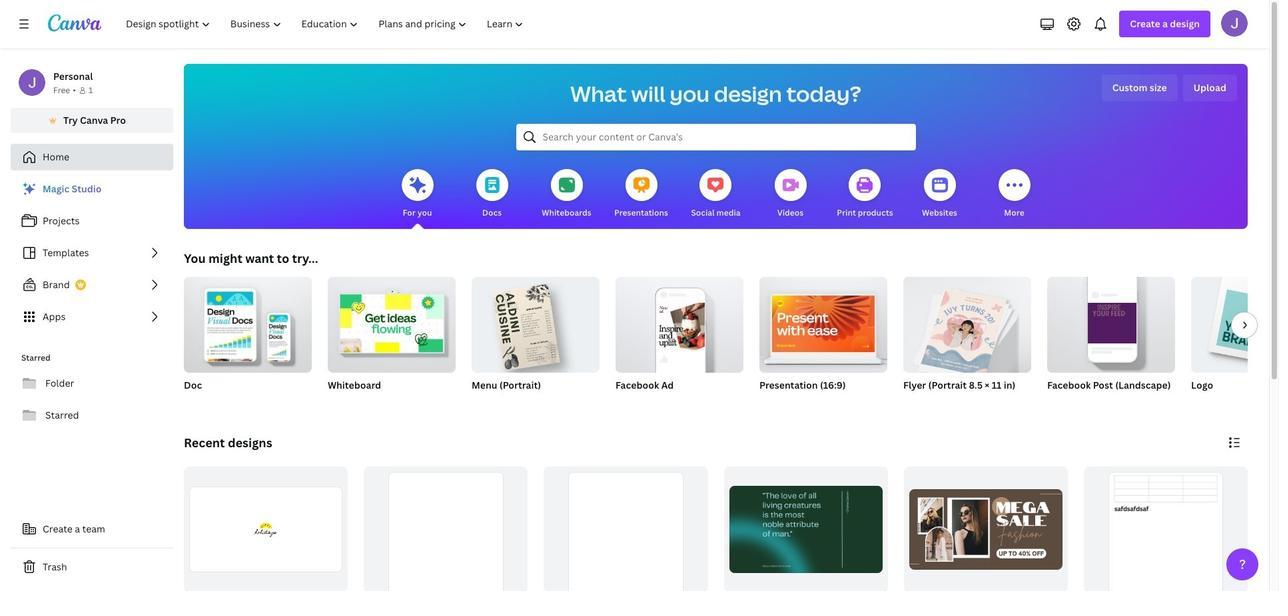 Task type: vqa. For each thing, say whether or not it's contained in the screenshot.
left For
no



Task type: locate. For each thing, give the bounding box(es) containing it.
list
[[11, 176, 173, 331]]

group
[[184, 272, 312, 409], [184, 272, 312, 373], [328, 272, 456, 409], [328, 272, 456, 373], [472, 272, 600, 409], [472, 272, 600, 373], [616, 272, 744, 409], [616, 272, 744, 373], [1047, 272, 1175, 409], [1047, 272, 1175, 373], [760, 277, 888, 409], [904, 277, 1031, 409], [1191, 277, 1279, 409], [1191, 277, 1279, 373], [184, 467, 348, 592], [364, 467, 528, 592], [544, 467, 708, 592], [904, 467, 1068, 592], [1084, 467, 1248, 592]]

top level navigation element
[[117, 11, 535, 37]]

None search field
[[516, 124, 916, 151]]

jacob simon image
[[1221, 10, 1248, 37]]



Task type: describe. For each thing, give the bounding box(es) containing it.
Search search field
[[543, 125, 889, 150]]



